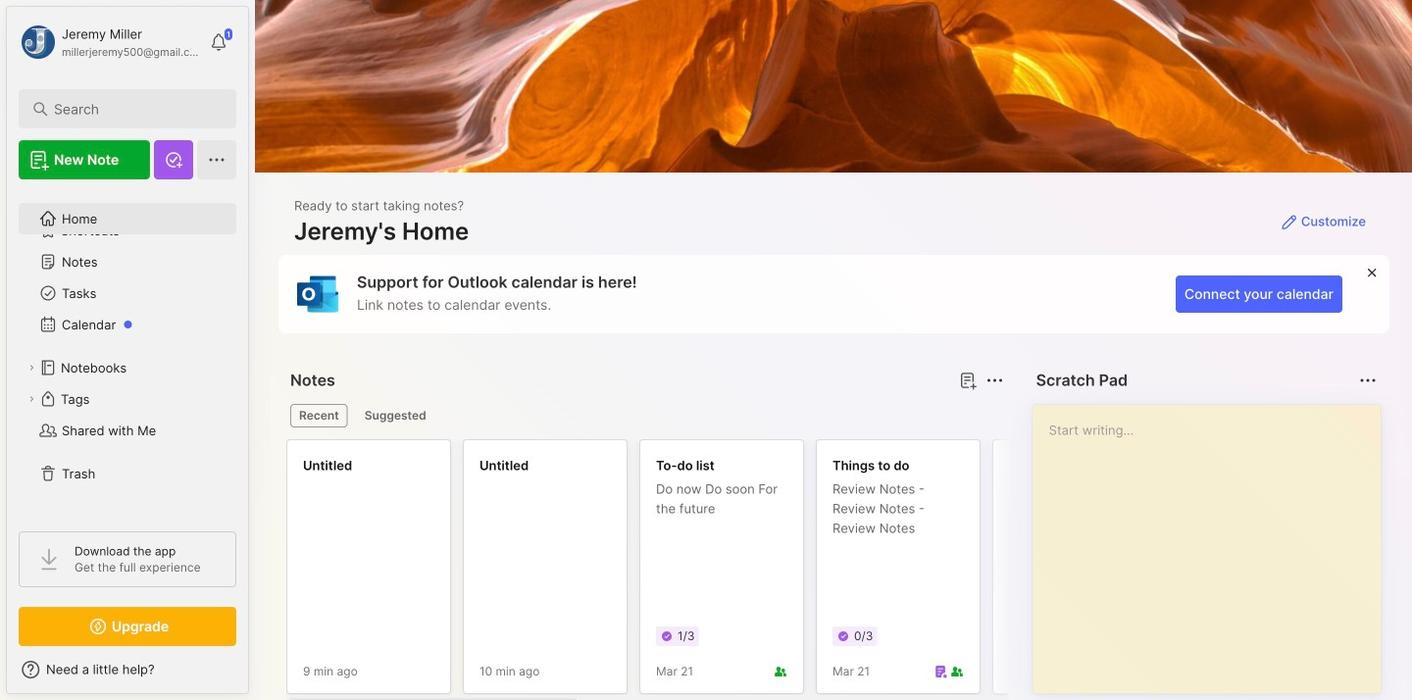Task type: describe. For each thing, give the bounding box(es) containing it.
expand tags image
[[26, 393, 37, 405]]

Search text field
[[54, 100, 210, 119]]

2 tab from the left
[[356, 404, 435, 428]]

tree inside the main element
[[7, 191, 248, 514]]

none search field inside the main element
[[54, 97, 210, 121]]

expand notebooks image
[[26, 362, 37, 374]]

1 tab from the left
[[290, 404, 348, 428]]

Account field
[[19, 23, 200, 62]]



Task type: locate. For each thing, give the bounding box(es) containing it.
Start writing… text field
[[1049, 405, 1380, 678]]

main element
[[0, 0, 255, 700]]

None search field
[[54, 97, 210, 121]]

1 horizontal spatial tab
[[356, 404, 435, 428]]

row group
[[286, 439, 1413, 700]]

click to collapse image
[[248, 664, 262, 688]]

WHAT'S NEW field
[[7, 654, 248, 686]]

tab list
[[290, 404, 1001, 428]]

0 horizontal spatial tab
[[290, 404, 348, 428]]

tree
[[7, 191, 248, 514]]

tab
[[290, 404, 348, 428], [356, 404, 435, 428]]



Task type: vqa. For each thing, say whether or not it's contained in the screenshot.
group
no



